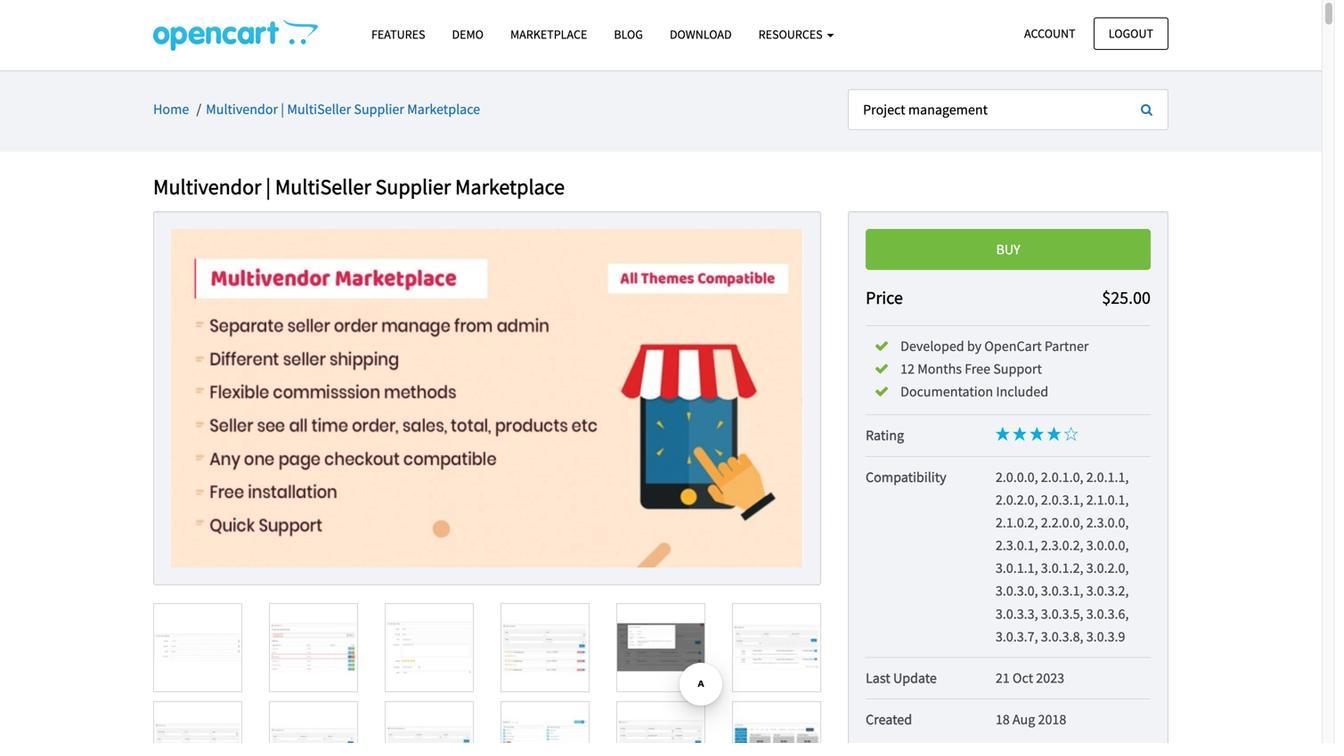 Task type: describe. For each thing, give the bounding box(es) containing it.
1 vertical spatial marketplace
[[407, 100, 480, 118]]

3.0.1.1,
[[996, 559, 1039, 577]]

created
[[866, 711, 912, 728]]

2.2.0.0,
[[1041, 514, 1084, 531]]

features link
[[358, 19, 439, 50]]

1 vertical spatial supplier
[[376, 173, 451, 200]]

opencart - multivendor | multiseller supplier marketplace image
[[153, 19, 318, 51]]

2.1.0.2,
[[996, 514, 1039, 531]]

download link
[[657, 19, 745, 50]]

developed by opencart partner 12 months free support documentation included
[[901, 337, 1089, 401]]

buy
[[997, 240, 1021, 258]]

buy button
[[866, 229, 1151, 270]]

last
[[866, 669, 891, 687]]

multivendor | multiseller supplier marketplace link
[[206, 100, 480, 118]]

0 vertical spatial multivendor
[[206, 100, 278, 118]]

by
[[967, 337, 982, 355]]

0 horizontal spatial |
[[266, 173, 271, 200]]

price
[[866, 286, 903, 309]]

developed
[[901, 337, 965, 355]]

21
[[996, 669, 1010, 687]]

2.1.0.1,
[[1087, 491, 1129, 509]]

blog link
[[601, 19, 657, 50]]

3.0.1.2,
[[1041, 559, 1084, 577]]

1 horizontal spatial |
[[281, 100, 284, 118]]

Search for extensions and themes text field
[[848, 89, 1127, 130]]

2.0.0.0,
[[996, 468, 1039, 486]]

2.0.3.1,
[[1041, 491, 1084, 509]]

3.0.3.0,
[[996, 582, 1039, 600]]

3.0.0.0,
[[1087, 536, 1129, 554]]

0 vertical spatial supplier
[[354, 100, 404, 118]]

2.0.2.0,
[[996, 491, 1039, 509]]

aug
[[1013, 711, 1036, 728]]

demo
[[452, 26, 484, 42]]

2.0.1.1,
[[1087, 468, 1129, 486]]

free
[[965, 360, 991, 378]]

2 star light image from the left
[[1013, 427, 1027, 441]]

marketplace inside "link"
[[511, 26, 587, 42]]

marketplace link
[[497, 19, 601, 50]]

update
[[893, 669, 937, 687]]

$25.00
[[1102, 286, 1151, 309]]

oct
[[1013, 669, 1034, 687]]

1 vertical spatial multiseller
[[275, 173, 371, 200]]

logout link
[[1094, 17, 1169, 50]]

1 star light image from the left
[[996, 427, 1010, 441]]

account link
[[1010, 17, 1091, 50]]



Task type: locate. For each thing, give the bounding box(es) containing it.
months
[[918, 360, 962, 378]]

3.0.3.7,
[[996, 628, 1039, 645]]

|
[[281, 100, 284, 118], [266, 173, 271, 200]]

home
[[153, 100, 189, 118]]

resources
[[759, 26, 825, 42]]

multivendor right home link
[[206, 100, 278, 118]]

3.0.3.9
[[1087, 628, 1126, 645]]

0 horizontal spatial star light image
[[996, 427, 1010, 441]]

2.3.0.2,
[[1041, 536, 1084, 554]]

1 vertical spatial multivendor
[[153, 173, 261, 200]]

2018
[[1038, 711, 1067, 728]]

0 vertical spatial marketplace
[[511, 26, 587, 42]]

3.0.3.1,
[[1041, 582, 1084, 600]]

demo link
[[439, 19, 497, 50]]

features
[[372, 26, 425, 42]]

2.3.0.1,
[[996, 536, 1039, 554]]

search image
[[1141, 103, 1153, 116]]

2 horizontal spatial star light image
[[1030, 427, 1044, 441]]

multivendor | multiseller supplier marketplace image
[[171, 229, 804, 567]]

last update
[[866, 669, 937, 687]]

1 vertical spatial multivendor | multiseller supplier marketplace
[[153, 173, 565, 200]]

3.0.3.3,
[[996, 605, 1039, 623]]

0 vertical spatial |
[[281, 100, 284, 118]]

marketplace
[[511, 26, 587, 42], [407, 100, 480, 118], [455, 173, 565, 200]]

compatibility
[[866, 468, 947, 486]]

1 vertical spatial |
[[266, 173, 271, 200]]

3.0.3.8,
[[1041, 628, 1084, 645]]

12
[[901, 360, 915, 378]]

1 horizontal spatial star light image
[[1013, 427, 1027, 441]]

21 oct 2023
[[996, 669, 1065, 687]]

home link
[[153, 100, 189, 118]]

included
[[996, 383, 1049, 401]]

documentation
[[901, 383, 994, 401]]

multiseller
[[287, 100, 351, 118], [275, 173, 371, 200]]

star light o image
[[1064, 427, 1079, 441]]

star light image
[[1047, 427, 1062, 441]]

account
[[1025, 25, 1076, 41]]

0 vertical spatial multivendor | multiseller supplier marketplace
[[206, 100, 480, 118]]

multivendor down home link
[[153, 173, 261, 200]]

multivendor | multiseller supplier marketplace
[[206, 100, 480, 118], [153, 173, 565, 200]]

2023
[[1036, 669, 1065, 687]]

blog
[[614, 26, 643, 42]]

0 vertical spatial multiseller
[[287, 100, 351, 118]]

supplier
[[354, 100, 404, 118], [376, 173, 451, 200]]

2 vertical spatial marketplace
[[455, 173, 565, 200]]

logout
[[1109, 25, 1154, 41]]

opencart
[[985, 337, 1042, 355]]

download
[[670, 26, 732, 42]]

star light image
[[996, 427, 1010, 441], [1013, 427, 1027, 441], [1030, 427, 1044, 441]]

2.3.0.0,
[[1087, 514, 1129, 531]]

18 aug 2018
[[996, 711, 1067, 728]]

3.0.2.0,
[[1087, 559, 1129, 577]]

3.0.3.6,
[[1087, 605, 1129, 623]]

multivendor
[[206, 100, 278, 118], [153, 173, 261, 200]]

3.0.3.2,
[[1087, 582, 1129, 600]]

3.0.3.5,
[[1041, 605, 1084, 623]]

support
[[994, 360, 1042, 378]]

rating
[[866, 426, 904, 444]]

18
[[996, 711, 1010, 728]]

2.0.1.0,
[[1041, 468, 1084, 486]]

resources link
[[745, 19, 848, 50]]

partner
[[1045, 337, 1089, 355]]

2.0.0.0, 2.0.1.0, 2.0.1.1, 2.0.2.0, 2.0.3.1, 2.1.0.1, 2.1.0.2, 2.2.0.0, 2.3.0.0, 2.3.0.1, 2.3.0.2, 3.0.0.0, 3.0.1.1, 3.0.1.2, 3.0.2.0, 3.0.3.0, 3.0.3.1, 3.0.3.2, 3.0.3.3, 3.0.3.5, 3.0.3.6, 3.0.3.7, 3.0.3.8, 3.0.3.9
[[996, 468, 1129, 645]]

3 star light image from the left
[[1030, 427, 1044, 441]]



Task type: vqa. For each thing, say whether or not it's contained in the screenshot.
2.1.0.2,
yes



